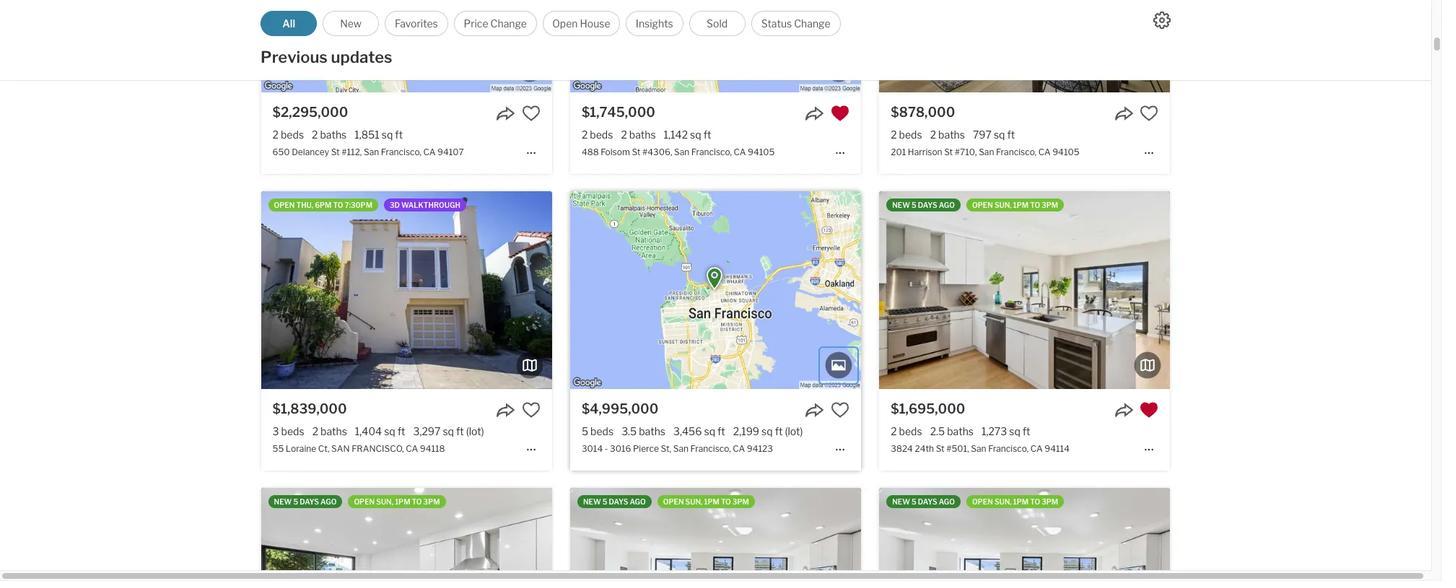 Task type: locate. For each thing, give the bounding box(es) containing it.
1,851 sq ft
[[355, 128, 403, 141]]

ago for third photo of 3824 24th st #501, san francisco, ca 94114 from right
[[939, 201, 955, 209]]

5 down loraine
[[293, 498, 298, 506]]

san down 797
[[979, 147, 994, 157]]

2 baths for $1,839,000
[[312, 425, 347, 438]]

3.5
[[622, 425, 637, 438]]

open
[[274, 201, 295, 209], [972, 201, 993, 209], [354, 498, 375, 506], [663, 498, 684, 506], [972, 498, 993, 506]]

open sun, 1pm to 3pm down 3014 - 3016 pierce st, san francisco, ca 94123
[[663, 498, 749, 506]]

open sun, 1pm to 3pm for 2nd photo of 3824 24th st #401, san francisco, ca 94114 from right
[[663, 498, 749, 506]]

sun, down 3824 24th st #501, san francisco, ca 94114
[[995, 498, 1012, 506]]

1pm for 2nd photo of 3824 24th st #201, san francisco, ca 94114 from the right
[[395, 498, 410, 506]]

san down the 1,851
[[364, 147, 379, 157]]

new down "3014"
[[583, 498, 601, 506]]

days down loraine
[[300, 498, 319, 506]]

2 change from the left
[[794, 17, 831, 30]]

1pm down 3824 24th st #501, san francisco, ca 94114
[[1013, 498, 1029, 506]]

3d
[[390, 201, 400, 209]]

beds up "-"
[[590, 425, 614, 438]]

2 photo of 3824 24th st #201, san francisco, ca 94114 image from the left
[[261, 488, 552, 581]]

1 horizontal spatial change
[[794, 17, 831, 30]]

francisco, down 1,142 sq ft
[[691, 147, 732, 157]]

$2,295,000
[[273, 105, 348, 120]]

0 horizontal spatial (lot)
[[466, 425, 484, 438]]

sun,
[[995, 201, 1012, 209], [376, 498, 393, 506], [685, 498, 703, 506], [995, 498, 1012, 506]]

2,199 sq ft (lot)
[[733, 425, 803, 438]]

sq for $4,995,000
[[704, 425, 715, 438]]

walkthrough
[[401, 201, 460, 209]]

new 5 days ago down 3016
[[583, 498, 646, 506]]

94105
[[748, 147, 775, 157], [1053, 147, 1080, 157]]

baths up #710, at the right of page
[[938, 128, 965, 141]]

favorite button checkbox
[[522, 104, 540, 123], [522, 401, 540, 420], [831, 401, 850, 420]]

francisco, down the 3,456 sq ft
[[690, 444, 731, 454]]

photo of 3824 24th st #301, san francisco, ca 94114 image
[[588, 488, 879, 581], [879, 488, 1170, 581], [1170, 488, 1442, 581]]

ft for $1,839,000
[[398, 425, 405, 438]]

ft right 1,142
[[704, 128, 711, 141]]

open thu, 6pm to 7:30pm
[[274, 201, 372, 209]]

sun, for 2nd 'photo of 3824 24th st #301, san francisco, ca 94114' from the right
[[995, 498, 1012, 506]]

2 up '488'
[[582, 128, 588, 141]]

2 baths up #710, at the right of page
[[930, 128, 965, 141]]

ago down #710, at the right of page
[[939, 201, 955, 209]]

san
[[364, 147, 379, 157], [674, 147, 690, 157], [979, 147, 994, 157], [673, 444, 689, 454], [971, 444, 986, 454]]

san for $1,695,000
[[971, 444, 986, 454]]

baths up #4306,
[[629, 128, 656, 141]]

open down 55 loraine ct, san francisco, ca 94118
[[354, 498, 375, 506]]

sq for $1,839,000
[[384, 425, 395, 438]]

new down 55
[[274, 498, 292, 506]]

ago for 1st photo of 3824 24th st #401, san francisco, ca 94114 from the left
[[630, 498, 646, 506]]

3014 - 3016 pierce st, san francisco, ca 94123 image
[[570, 191, 861, 389]]

st right 24th
[[936, 444, 945, 454]]

ago for 3rd photo of 3824 24th st #201, san francisco, ca 94114 from right
[[321, 498, 337, 506]]

days down 3016
[[609, 498, 628, 506]]

baths for $1,839,000
[[321, 425, 347, 438]]

sun, down 201 harrison st #710, san francisco, ca 94105
[[995, 201, 1012, 209]]

2 baths up the delancey
[[312, 128, 347, 141]]

1pm
[[1013, 201, 1029, 209], [395, 498, 410, 506], [704, 498, 720, 506], [1013, 498, 1029, 506]]

st left '#112,'
[[331, 147, 340, 157]]

updates
[[331, 48, 392, 66]]

days
[[918, 201, 937, 209], [300, 498, 319, 506], [609, 498, 628, 506], [918, 498, 937, 506]]

Price Change radio
[[454, 11, 537, 36]]

favorite button image for $2,295,000
[[522, 104, 540, 123]]

to for 2nd photo of 3824 24th st #401, san francisco, ca 94114 from right
[[721, 498, 731, 506]]

1pm for 2nd photo of 3824 24th st #401, san francisco, ca 94114 from right
[[704, 498, 720, 506]]

55 loraine ct, san francisco, ca 94118
[[273, 444, 445, 454]]

beds up 650
[[281, 128, 304, 141]]

sq for $878,000
[[994, 128, 1005, 141]]

favorite button checkbox
[[831, 104, 850, 123], [1140, 104, 1159, 123], [1140, 401, 1159, 420]]

st left #710, at the right of page
[[944, 147, 953, 157]]

5 down 24th
[[912, 498, 917, 506]]

photo of 55 loraine ct, san francisco, ca 94118 image
[[0, 191, 261, 389], [261, 191, 552, 389], [552, 191, 843, 389]]

francisco, for $1,695,000
[[988, 444, 1029, 454]]

change inside price change radio
[[491, 17, 527, 30]]

open sun, 1pm to 3pm
[[972, 201, 1058, 209], [354, 498, 440, 506], [663, 498, 749, 506], [972, 498, 1058, 506]]

2 beds
[[273, 128, 304, 141], [582, 128, 613, 141], [891, 128, 922, 141], [891, 425, 922, 438]]

open down 3014 - 3016 pierce st, san francisco, ca 94123
[[663, 498, 684, 506]]

1,404 sq ft
[[355, 425, 405, 438]]

sq right 1,273
[[1009, 425, 1021, 438]]

change right status
[[794, 17, 831, 30]]

loraine
[[286, 444, 316, 454]]

change inside status change 'radio'
[[794, 17, 831, 30]]

new for 3rd photo of 3824 24th st #201, san francisco, ca 94114 from right
[[274, 498, 292, 506]]

2 beds up 3824
[[891, 425, 922, 438]]

ca for $878,000
[[1038, 147, 1051, 157]]

insights
[[636, 17, 673, 30]]

previous
[[261, 48, 328, 66]]

New radio
[[323, 11, 379, 36]]

2
[[273, 128, 279, 141], [312, 128, 318, 141], [582, 128, 588, 141], [621, 128, 627, 141], [891, 128, 897, 141], [930, 128, 936, 141], [312, 425, 318, 438], [891, 425, 897, 438]]

ft right the 1,851
[[395, 128, 403, 141]]

5 down "-"
[[603, 498, 607, 506]]

3,456 sq ft
[[673, 425, 725, 438]]

2 up ct,
[[312, 425, 318, 438]]

ft left 3,297 at the left of the page
[[398, 425, 405, 438]]

favorite button checkbox for $4,995,000
[[831, 401, 850, 420]]

#112,
[[342, 147, 362, 157]]

francisco, down 797 sq ft
[[996, 147, 1037, 157]]

change right price
[[491, 17, 527, 30]]

3pm for 2nd 'photo of 3824 24th st #301, san francisco, ca 94114' from the right
[[1042, 498, 1058, 506]]

francisco, for $1,745,000
[[691, 147, 732, 157]]

ft for $4,995,000
[[718, 425, 725, 438]]

days down 24th
[[918, 498, 937, 506]]

delancey
[[292, 147, 329, 157]]

days for 2nd 'photo of 3824 24th st #301, san francisco, ca 94114' from the right
[[918, 498, 937, 506]]

st,
[[661, 444, 671, 454]]

3014 - 3016 pierce st, san francisco, ca 94123
[[582, 444, 773, 454]]

1pm down francisco,
[[395, 498, 410, 506]]

1 horizontal spatial 94105
[[1053, 147, 1080, 157]]

san
[[331, 444, 350, 454]]

sun, for 2nd photo of 3824 24th st #401, san francisco, ca 94114 from right
[[685, 498, 703, 506]]

(lot) right 2,199
[[785, 425, 803, 438]]

#710,
[[955, 147, 977, 157]]

ft left 2,199
[[718, 425, 725, 438]]

open down 3824 24th st #501, san francisco, ca 94114
[[972, 498, 993, 506]]

sun, down 3014 - 3016 pierce st, san francisco, ca 94123
[[685, 498, 703, 506]]

(lot) right 3,297 at the left of the page
[[466, 425, 484, 438]]

3 photo of 3824 24th st #201, san francisco, ca 94114 image from the left
[[552, 488, 843, 581]]

harrison
[[908, 147, 942, 157]]

3,297
[[413, 425, 441, 438]]

open house
[[552, 17, 610, 30]]

650 delancey st #112, san francisco, ca 94107 image
[[261, 0, 552, 92]]

open sun, 1pm to 3pm down 3824 24th st #501, san francisco, ca 94114
[[972, 498, 1058, 506]]

2 beds up 201
[[891, 128, 922, 141]]

baths up san
[[321, 425, 347, 438]]

beds up '488'
[[590, 128, 613, 141]]

2 up 201
[[891, 128, 897, 141]]

3pm
[[1042, 201, 1058, 209], [423, 498, 440, 506], [733, 498, 749, 506], [1042, 498, 1058, 506]]

sq
[[382, 128, 393, 141], [690, 128, 701, 141], [994, 128, 1005, 141], [384, 425, 395, 438], [443, 425, 454, 438], [704, 425, 715, 438], [762, 425, 773, 438], [1009, 425, 1021, 438]]

2 baths up ct,
[[312, 425, 347, 438]]

1 horizontal spatial (lot)
[[785, 425, 803, 438]]

ago down #501,
[[939, 498, 955, 506]]

new down 3824
[[892, 498, 910, 506]]

5 beds
[[582, 425, 614, 438]]

photo of 3824 24th st #201, san francisco, ca 94114 image
[[0, 488, 261, 581], [261, 488, 552, 581], [552, 488, 843, 581]]

folsom
[[601, 147, 630, 157]]

new 5 days ago
[[892, 201, 955, 209], [274, 498, 337, 506], [583, 498, 646, 506], [892, 498, 955, 506]]

0 horizontal spatial change
[[491, 17, 527, 30]]

1 (lot) from the left
[[466, 425, 484, 438]]

beds up 201
[[899, 128, 922, 141]]

favorite button checkbox for $1,695,000
[[1140, 401, 1159, 420]]

beds
[[281, 128, 304, 141], [590, 128, 613, 141], [899, 128, 922, 141], [281, 425, 304, 438], [590, 425, 614, 438], [899, 425, 922, 438]]

1 94105 from the left
[[748, 147, 775, 157]]

open for 1st photo of 3824 24th st #401, san francisco, ca 94114 from the left
[[663, 498, 684, 506]]

change
[[491, 17, 527, 30], [794, 17, 831, 30]]

(lot) for $4,995,000
[[785, 425, 803, 438]]

favorites
[[395, 17, 438, 30]]

#4306,
[[642, 147, 672, 157]]

2 baths for $2,295,000
[[312, 128, 347, 141]]

sq right the 3,456
[[704, 425, 715, 438]]

1 photo of 3824 24th st #501, san francisco, ca 94114 image from the left
[[588, 191, 879, 389]]

5
[[912, 201, 917, 209], [582, 425, 588, 438], [293, 498, 298, 506], [603, 498, 607, 506], [912, 498, 917, 506]]

0 horizontal spatial 94105
[[748, 147, 775, 157]]

2 up the delancey
[[312, 128, 318, 141]]

new 5 days ago for 2nd photo of 3824 24th st #401, san francisco, ca 94114 from right
[[583, 498, 646, 506]]

2 beds for $2,295,000
[[273, 128, 304, 141]]

new
[[892, 201, 910, 209], [274, 498, 292, 506], [583, 498, 601, 506], [892, 498, 910, 506]]

3 photo of 3824 24th st #501, san francisco, ca 94114 image from the left
[[1170, 191, 1442, 389]]

baths
[[320, 128, 347, 141], [629, 128, 656, 141], [938, 128, 965, 141], [321, 425, 347, 438], [639, 425, 666, 438], [947, 425, 974, 438]]

baths for $1,745,000
[[629, 128, 656, 141]]

beds for $1,695,000
[[899, 425, 922, 438]]

3,297 sq ft (lot)
[[413, 425, 484, 438]]

sq right 3,297 at the left of the page
[[443, 425, 454, 438]]

baths up pierce
[[639, 425, 666, 438]]

sold
[[707, 17, 728, 30]]

2 photo of 3824 24th st #501, san francisco, ca 94114 image from the left
[[879, 191, 1170, 389]]

ago for 1st 'photo of 3824 24th st #301, san francisco, ca 94114' from left
[[939, 498, 955, 506]]

new down 201
[[892, 201, 910, 209]]

797
[[973, 128, 992, 141]]

24th
[[915, 444, 934, 454]]

san down 1,142 sq ft
[[674, 147, 690, 157]]

1pm down 201 harrison st #710, san francisco, ca 94105
[[1013, 201, 1029, 209]]

2 baths
[[312, 128, 347, 141], [621, 128, 656, 141], [930, 128, 965, 141], [312, 425, 347, 438]]

option group
[[261, 11, 841, 36]]

ago down pierce
[[630, 498, 646, 506]]

2 up folsom at left top
[[621, 128, 627, 141]]

ago down ct,
[[321, 498, 337, 506]]

Sold radio
[[689, 11, 745, 36]]

new 5 days ago down harrison
[[892, 201, 955, 209]]

2 baths up #4306,
[[621, 128, 656, 141]]

94123
[[747, 444, 773, 454]]

baths up #501,
[[947, 425, 974, 438]]

ct,
[[318, 444, 330, 454]]

2 beds for $878,000
[[891, 128, 922, 141]]

sq for $2,295,000
[[382, 128, 393, 141]]

5 for 2nd photo of 3824 24th st #201, san francisco, ca 94114 from the right
[[293, 498, 298, 506]]

open sun, 1pm to 3pm down francisco,
[[354, 498, 440, 506]]

favorite button image
[[522, 104, 540, 123], [522, 401, 540, 420], [1140, 401, 1159, 420]]

ca
[[423, 147, 436, 157], [734, 147, 746, 157], [1038, 147, 1051, 157], [406, 444, 418, 454], [733, 444, 745, 454], [1031, 444, 1043, 454]]

797 sq ft
[[973, 128, 1015, 141]]

ft right 797
[[1007, 128, 1015, 141]]

2 beds up 650
[[273, 128, 304, 141]]

beds up 3824
[[899, 425, 922, 438]]

Favorites radio
[[385, 11, 448, 36]]

sq right the 1,851
[[382, 128, 393, 141]]

sq right 1,142
[[690, 128, 701, 141]]

ago
[[939, 201, 955, 209], [321, 498, 337, 506], [630, 498, 646, 506], [939, 498, 955, 506]]

94118
[[420, 444, 445, 454]]

favorite button image
[[831, 104, 850, 123], [1140, 104, 1159, 123], [831, 401, 850, 420]]

baths up '#112,'
[[320, 128, 347, 141]]

sq up francisco,
[[384, 425, 395, 438]]

1,273 sq ft
[[982, 425, 1030, 438]]

new 5 days ago down 24th
[[892, 498, 955, 506]]

2 94105 from the left
[[1053, 147, 1080, 157]]

new for 1st 'photo of 3824 24th st #301, san francisco, ca 94114' from left
[[892, 498, 910, 506]]

ft right 1,273
[[1023, 425, 1030, 438]]

days down harrison
[[918, 201, 937, 209]]

open sun, 1pm to 3pm down 201 harrison st #710, san francisco, ca 94105
[[972, 201, 1058, 209]]

price change
[[464, 17, 527, 30]]

days for 2nd photo of 3824 24th st #201, san francisco, ca 94114 from the right
[[300, 498, 319, 506]]

photo of 3824 24th st #401, san francisco, ca 94114 image
[[279, 488, 570, 581], [570, 488, 861, 581], [861, 488, 1152, 581]]

new 5 days ago down loraine
[[274, 498, 337, 506]]

francisco,
[[381, 147, 422, 157], [691, 147, 732, 157], [996, 147, 1037, 157], [690, 444, 731, 454], [988, 444, 1029, 454]]

1pm down 3014 - 3016 pierce st, san francisco, ca 94123
[[704, 498, 720, 506]]

94114
[[1045, 444, 1070, 454]]

francisco, for $2,295,000
[[381, 147, 422, 157]]

5 down harrison
[[912, 201, 917, 209]]

open for 3rd photo of 3824 24th st #201, san francisco, ca 94114 from right
[[354, 498, 375, 506]]

6pm
[[315, 201, 332, 209]]

photo of 201 harrison st #710, san francisco, ca 94105 image
[[588, 0, 879, 92], [879, 0, 1170, 92], [1170, 0, 1442, 92]]

to
[[333, 201, 343, 209], [1030, 201, 1040, 209], [412, 498, 422, 506], [721, 498, 731, 506], [1030, 498, 1040, 506]]

sq right 797
[[994, 128, 1005, 141]]

ft for $2,295,000
[[395, 128, 403, 141]]

to for 2nd 'photo of 3824 24th st #301, san francisco, ca 94114' from the right
[[1030, 498, 1040, 506]]

2 (lot) from the left
[[785, 425, 803, 438]]

3 photo of 3824 24th st #401, san francisco, ca 94114 image from the left
[[861, 488, 1152, 581]]

francisco, down 1,273 sq ft
[[988, 444, 1029, 454]]

beds right '3'
[[281, 425, 304, 438]]

All radio
[[261, 11, 317, 36]]

san right #501,
[[971, 444, 986, 454]]

2 up 3824
[[891, 425, 897, 438]]

2 beds up '488'
[[582, 128, 613, 141]]

photo of 3824 24th st #501, san francisco, ca 94114 image
[[588, 191, 879, 389], [879, 191, 1170, 389], [1170, 191, 1442, 389]]

488
[[582, 147, 599, 157]]

open left the thu,
[[274, 201, 295, 209]]

francisco, down 1,851 sq ft
[[381, 147, 422, 157]]

st right folsom at left top
[[632, 147, 641, 157]]

sun, down francisco,
[[376, 498, 393, 506]]

1 change from the left
[[491, 17, 527, 30]]



Task type: describe. For each thing, give the bounding box(es) containing it.
Status Change radio
[[751, 11, 841, 36]]

94105 for $1,745,000
[[748, 147, 775, 157]]

3824 24th st #501, san francisco, ca 94114
[[891, 444, 1070, 454]]

2 photo of 55 loraine ct, san francisco, ca 94118 image from the left
[[261, 191, 552, 389]]

2 up harrison
[[930, 128, 936, 141]]

3pm for 2nd photo of 3824 24th st #201, san francisco, ca 94114 from the right
[[423, 498, 440, 506]]

3.5 baths
[[622, 425, 666, 438]]

sq for $1,745,000
[[690, 128, 701, 141]]

beds for $2,295,000
[[281, 128, 304, 141]]

488 folsom st #4306, san francisco, ca 94105
[[582, 147, 775, 157]]

2 baths for $1,745,000
[[621, 128, 656, 141]]

2 baths for $878,000
[[930, 128, 965, 141]]

favorite button image for $878,000
[[1140, 104, 1159, 123]]

2,199
[[733, 425, 759, 438]]

new 5 days ago for 2nd photo of 3824 24th st #201, san francisco, ca 94114 from the right
[[274, 498, 337, 506]]

favorite button image for $4,995,000
[[831, 401, 850, 420]]

$1,839,000
[[273, 402, 347, 417]]

#501,
[[946, 444, 969, 454]]

-
[[605, 444, 608, 454]]

pierce
[[633, 444, 659, 454]]

st for $1,695,000
[[936, 444, 945, 454]]

ft for $1,695,000
[[1023, 425, 1030, 438]]

3,456
[[673, 425, 702, 438]]

ca for $1,695,000
[[1031, 444, 1043, 454]]

201 harrison st #710, san francisco, ca 94105
[[891, 147, 1080, 157]]

san for $1,745,000
[[674, 147, 690, 157]]

3d walkthrough
[[390, 201, 460, 209]]

2 beds for $1,745,000
[[582, 128, 613, 141]]

1 photo of 3824 24th st #301, san francisco, ca 94114 image from the left
[[588, 488, 879, 581]]

1 photo of 3824 24th st #201, san francisco, ca 94114 image from the left
[[0, 488, 261, 581]]

new for third photo of 3824 24th st #501, san francisco, ca 94114 from right
[[892, 201, 910, 209]]

open sun, 1pm to 3pm for 2nd photo of 3824 24th st #201, san francisco, ca 94114 from the right
[[354, 498, 440, 506]]

650 delancey st #112, san francisco, ca 94107
[[273, 147, 464, 157]]

5 for 2nd 'photo of 3824 24th st #301, san francisco, ca 94114' from the right
[[912, 498, 917, 506]]

ft for $1,745,000
[[704, 128, 711, 141]]

2 up 650
[[273, 128, 279, 141]]

new for 1st photo of 3824 24th st #401, san francisco, ca 94114 from the left
[[583, 498, 601, 506]]

1,273
[[982, 425, 1007, 438]]

1,142 sq ft
[[664, 128, 711, 141]]

94107
[[437, 147, 464, 157]]

ft for $878,000
[[1007, 128, 1015, 141]]

1,142
[[664, 128, 688, 141]]

3016
[[610, 444, 631, 454]]

$4,995,000
[[582, 402, 659, 417]]

sq for $1,695,000
[[1009, 425, 1021, 438]]

ca for $1,745,000
[[734, 147, 746, 157]]

favorite button image for $1,695,000
[[1140, 401, 1159, 420]]

ca for $2,295,000
[[423, 147, 436, 157]]

san for $878,000
[[979, 147, 994, 157]]

3pm for 2nd photo of 3824 24th st #401, san francisco, ca 94114 from right
[[733, 498, 749, 506]]

3 photo of 55 loraine ct, san francisco, ca 94118 image from the left
[[552, 191, 843, 389]]

3
[[273, 425, 279, 438]]

488 folsom st #4306, san francisco, ca 94105 image
[[570, 0, 861, 92]]

status change
[[761, 17, 831, 30]]

beds for $1,745,000
[[590, 128, 613, 141]]

$1,745,000
[[582, 105, 655, 120]]

open down 201 harrison st #710, san francisco, ca 94105
[[972, 201, 993, 209]]

francisco, for $878,000
[[996, 147, 1037, 157]]

st for $1,745,000
[[632, 147, 641, 157]]

650
[[273, 147, 290, 157]]

Open House radio
[[543, 11, 620, 36]]

favorite button checkbox for $1,839,000
[[522, 401, 540, 420]]

baths for $878,000
[[938, 128, 965, 141]]

2 photo of 3824 24th st #301, san francisco, ca 94114 image from the left
[[879, 488, 1170, 581]]

sq up 94123
[[762, 425, 773, 438]]

to for 2nd photo of 3824 24th st #201, san francisco, ca 94114 from the right
[[412, 498, 422, 506]]

beds for $4,995,000
[[590, 425, 614, 438]]

1 photo of 201 harrison st #710, san francisco, ca 94105 image from the left
[[588, 0, 879, 92]]

sun, for 2nd photo of 3824 24th st #201, san francisco, ca 94114 from the right
[[376, 498, 393, 506]]

previous updates
[[261, 48, 392, 66]]

all
[[282, 17, 295, 30]]

2 beds for $1,695,000
[[891, 425, 922, 438]]

favorite button checkbox for $2,295,000
[[522, 104, 540, 123]]

1pm for 2nd 'photo of 3824 24th st #301, san francisco, ca 94114' from the right
[[1013, 498, 1029, 506]]

favorite button image for $1,745,000
[[831, 104, 850, 123]]

new 5 days ago for 2nd 'photo of 3824 24th st #301, san francisco, ca 94114' from the right
[[892, 498, 955, 506]]

francisco,
[[352, 444, 404, 454]]

beds for $1,839,000
[[281, 425, 304, 438]]

1 photo of 3824 24th st #401, san francisco, ca 94114 image from the left
[[279, 488, 570, 581]]

2.5 baths
[[930, 425, 974, 438]]

status
[[761, 17, 792, 30]]

$878,000
[[891, 105, 955, 120]]

3 photo of 201 harrison st #710, san francisco, ca 94105 image from the left
[[1170, 0, 1442, 92]]

201
[[891, 147, 906, 157]]

(lot) for $1,839,000
[[466, 425, 484, 438]]

ft right 2,199
[[775, 425, 783, 438]]

2.5
[[930, 425, 945, 438]]

thu,
[[296, 201, 313, 209]]

new
[[340, 17, 362, 30]]

5 up "3014"
[[582, 425, 588, 438]]

baths for $4,995,000
[[639, 425, 666, 438]]

Insights radio
[[626, 11, 683, 36]]

3 photo of 3824 24th st #301, san francisco, ca 94114 image from the left
[[1170, 488, 1442, 581]]

7:30pm
[[345, 201, 372, 209]]

st for $878,000
[[944, 147, 953, 157]]

ft right 3,297 at the left of the page
[[456, 425, 464, 438]]

open
[[552, 17, 578, 30]]

days for 2nd photo of 3824 24th st #401, san francisco, ca 94114 from right
[[609, 498, 628, 506]]

option group containing all
[[261, 11, 841, 36]]

2 photo of 3824 24th st #401, san francisco, ca 94114 image from the left
[[570, 488, 861, 581]]

5 for 2nd photo of 3824 24th st #401, san francisco, ca 94114 from right
[[603, 498, 607, 506]]

open for 1st 'photo of 3824 24th st #301, san francisco, ca 94114' from left
[[972, 498, 993, 506]]

$1,695,000
[[891, 402, 965, 417]]

change for price change
[[491, 17, 527, 30]]

favorite button image for $1,839,000
[[522, 401, 540, 420]]

san right st,
[[673, 444, 689, 454]]

1,404
[[355, 425, 382, 438]]

3014
[[582, 444, 603, 454]]

price
[[464, 17, 488, 30]]

94105 for $878,000
[[1053, 147, 1080, 157]]

2 photo of 201 harrison st #710, san francisco, ca 94105 image from the left
[[879, 0, 1170, 92]]

55
[[273, 444, 284, 454]]

open sun, 1pm to 3pm for 2nd 'photo of 3824 24th st #301, san francisco, ca 94114' from the right
[[972, 498, 1058, 506]]

house
[[580, 17, 610, 30]]

beds for $878,000
[[899, 128, 922, 141]]

baths for $1,695,000
[[947, 425, 974, 438]]

favorite button checkbox for $1,745,000
[[831, 104, 850, 123]]

1 photo of 55 loraine ct, san francisco, ca 94118 image from the left
[[0, 191, 261, 389]]

favorite button checkbox for $878,000
[[1140, 104, 1159, 123]]

st for $2,295,000
[[331, 147, 340, 157]]

change for status change
[[794, 17, 831, 30]]

3824
[[891, 444, 913, 454]]

baths for $2,295,000
[[320, 128, 347, 141]]

1,851
[[355, 128, 380, 141]]

san for $2,295,000
[[364, 147, 379, 157]]

3 beds
[[273, 425, 304, 438]]



Task type: vqa. For each thing, say whether or not it's contained in the screenshot.
Ft.
no



